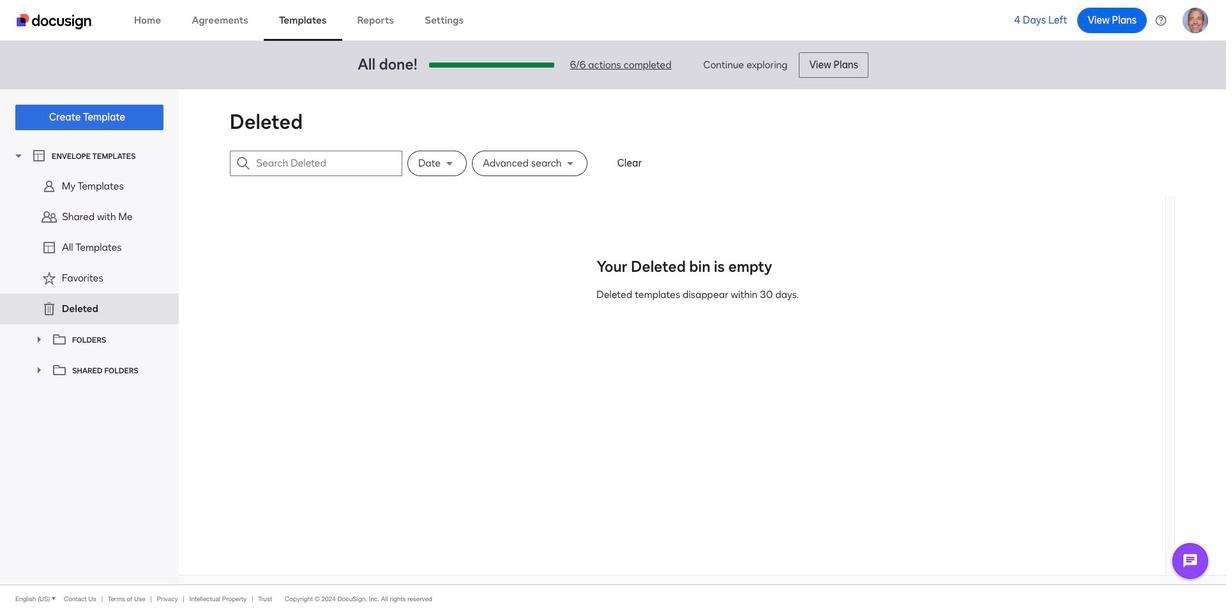 Task type: vqa. For each thing, say whether or not it's contained in the screenshot.
'region' to the left
no



Task type: locate. For each thing, give the bounding box(es) containing it.
Search Deleted text field
[[256, 151, 402, 176]]



Task type: describe. For each thing, give the bounding box(es) containing it.
docusign esignature image
[[17, 14, 93, 29]]

secondary navigation
[[0, 89, 179, 585]]

manage filters group
[[408, 151, 599, 176]]

more info region
[[0, 585, 1227, 613]]

your uploaded profile image image
[[1183, 7, 1209, 33]]



